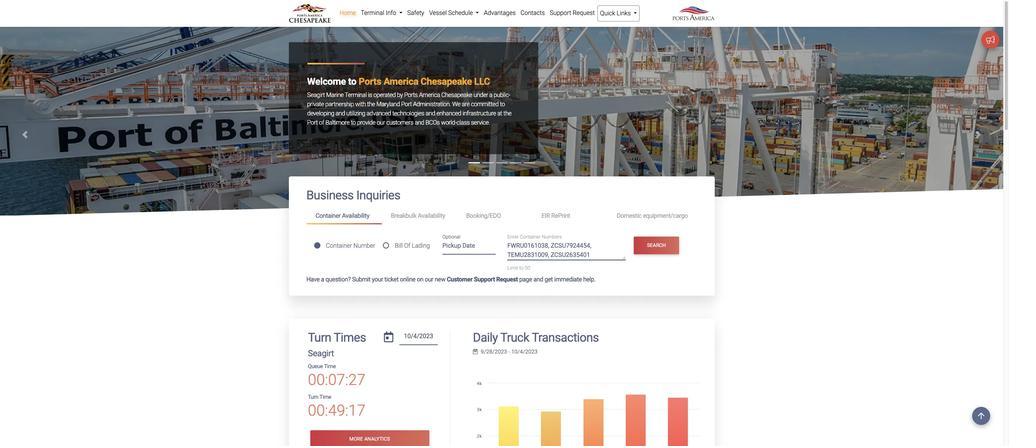 Task type: vqa. For each thing, say whether or not it's contained in the screenshot.
the bottommost TERMINAL
yes



Task type: describe. For each thing, give the bounding box(es) containing it.
0 vertical spatial port
[[401, 101, 412, 108]]

customer support request link
[[447, 276, 518, 283]]

availability for breakbulk availability
[[418, 212, 445, 220]]

transactions
[[532, 330, 599, 345]]

vessel schedule link
[[427, 5, 482, 21]]

time for 00:07:27
[[324, 363, 336, 370]]

and down administration.
[[426, 110, 435, 117]]

optional
[[443, 234, 460, 240]]

more analytics link
[[310, 431, 429, 446]]

container for container availability
[[316, 212, 341, 220]]

administration.
[[413, 101, 451, 108]]

online
[[400, 276, 416, 283]]

queue
[[308, 363, 323, 370]]

1 horizontal spatial support
[[550, 9, 571, 17]]

advanced
[[367, 110, 391, 117]]

container number
[[326, 242, 375, 249]]

eir reprint link
[[532, 209, 608, 223]]

we
[[452, 101, 461, 108]]

home link
[[337, 5, 358, 21]]

customers
[[386, 119, 413, 126]]

contacts
[[521, 9, 545, 17]]

equipment/cargo
[[643, 212, 688, 220]]

container availability
[[316, 212, 369, 220]]

enter container numbers
[[507, 234, 562, 240]]

contacts link
[[518, 5, 547, 21]]

breakbulk
[[391, 212, 417, 220]]

bcos
[[426, 119, 440, 126]]

provide
[[357, 119, 376, 126]]

terminal info
[[361, 9, 398, 17]]

vessel
[[429, 9, 447, 17]]

page
[[519, 276, 532, 283]]

booking/edo
[[466, 212, 501, 220]]

9/28/2023
[[481, 349, 507, 355]]

chesapeake inside seagirt marine terminal is operated by ports america chesapeake under a public- private partnership with the maryland port administration.                         we are committed to developing and utilizing advanced technologies and enhanced infrastructure at the port of baltimore to provide                         our customers and bcos world-class service.
[[441, 91, 472, 99]]

search button
[[634, 237, 679, 254]]

booking/edo link
[[457, 209, 532, 223]]

bill of lading
[[395, 242, 430, 249]]

utilizing
[[346, 110, 365, 117]]

have
[[306, 276, 320, 283]]

ticket
[[385, 276, 399, 283]]

help.
[[583, 276, 596, 283]]

customer
[[447, 276, 473, 283]]

your
[[372, 276, 383, 283]]

support request
[[550, 9, 595, 17]]

enter
[[507, 234, 519, 240]]

committed
[[471, 101, 499, 108]]

calendar week image
[[473, 349, 478, 355]]

infrastructure
[[463, 110, 496, 117]]

business
[[306, 188, 354, 203]]

quick links link
[[597, 5, 640, 21]]

private
[[307, 101, 324, 108]]

bill
[[395, 242, 403, 249]]

public-
[[494, 91, 510, 99]]

seagirt for seagirt
[[308, 348, 334, 358]]

class
[[457, 119, 470, 126]]

and left bcos
[[415, 119, 424, 126]]

domestic equipment/cargo link
[[608, 209, 697, 223]]

new
[[435, 276, 446, 283]]

quick
[[600, 10, 615, 17]]

llc
[[474, 76, 490, 87]]

Optional text field
[[443, 240, 496, 255]]

to up with
[[348, 76, 356, 87]]

daily
[[473, 330, 498, 345]]

quick links
[[600, 10, 632, 17]]

safety link
[[405, 5, 427, 21]]

have a question? submit your ticket online on our new customer support request page and get immediate help.
[[306, 276, 596, 283]]

schedule
[[448, 9, 473, 17]]

developing
[[307, 110, 334, 117]]

0 vertical spatial terminal
[[361, 9, 384, 17]]

welcome
[[307, 76, 346, 87]]

info
[[386, 9, 396, 17]]

marine
[[326, 91, 344, 99]]

submit
[[352, 276, 371, 283]]

with
[[355, 101, 366, 108]]

at
[[497, 110, 502, 117]]

eir reprint
[[542, 212, 570, 220]]

eir
[[542, 212, 550, 220]]

1 horizontal spatial our
[[425, 276, 433, 283]]

of
[[404, 242, 410, 249]]

seagirt for seagirt marine terminal is operated by ports america chesapeake under a public- private partnership with the maryland port administration.                         we are committed to developing and utilizing advanced technologies and enhanced infrastructure at the port of baltimore to provide                         our customers and bcos world-class service.
[[307, 91, 325, 99]]

domestic equipment/cargo
[[617, 212, 688, 220]]

to down public-
[[500, 101, 505, 108]]

is
[[368, 91, 372, 99]]

enhanced
[[436, 110, 461, 117]]

number
[[354, 242, 375, 249]]

safety
[[407, 9, 424, 17]]

time for 00:49:17
[[319, 394, 331, 401]]

Enter Container Numbers text field
[[507, 242, 626, 260]]

0 horizontal spatial america
[[384, 76, 418, 87]]

10/4/2023
[[511, 349, 538, 355]]

turn time 00:49:17
[[308, 394, 365, 420]]



Task type: locate. For each thing, give the bounding box(es) containing it.
turn for turn time 00:49:17
[[308, 394, 318, 401]]

ports right by at top
[[404, 91, 418, 99]]

1 horizontal spatial request
[[573, 9, 595, 17]]

partnership
[[325, 101, 354, 108]]

queue time 00:07:27
[[308, 363, 365, 389]]

0 vertical spatial chesapeake
[[421, 76, 472, 87]]

and inside main content
[[534, 276, 543, 283]]

time right queue on the bottom left of page
[[324, 363, 336, 370]]

and
[[336, 110, 345, 117], [426, 110, 435, 117], [415, 119, 424, 126], [534, 276, 543, 283]]

port up technologies
[[401, 101, 412, 108]]

breakbulk availability
[[391, 212, 445, 220]]

seagirt inside seagirt marine terminal is operated by ports america chesapeake under a public- private partnership with the maryland port administration.                         we are committed to developing and utilizing advanced technologies and enhanced infrastructure at the port of baltimore to provide                         our customers and bcos world-class service.
[[307, 91, 325, 99]]

america up administration.
[[419, 91, 440, 99]]

to
[[348, 76, 356, 87], [500, 101, 505, 108], [351, 119, 356, 126], [519, 265, 524, 271]]

and down partnership
[[336, 110, 345, 117]]

0 horizontal spatial ports
[[359, 76, 381, 87]]

more analytics
[[349, 436, 390, 442]]

to down utilizing
[[351, 119, 356, 126]]

maryland
[[376, 101, 400, 108]]

home
[[340, 9, 356, 17]]

terminal
[[361, 9, 384, 17], [345, 91, 367, 99]]

our right on
[[425, 276, 433, 283]]

1 horizontal spatial the
[[504, 110, 512, 117]]

0 horizontal spatial request
[[496, 276, 518, 283]]

0 vertical spatial container
[[316, 212, 341, 220]]

a inside seagirt marine terminal is operated by ports america chesapeake under a public- private partnership with the maryland port administration.                         we are committed to developing and utilizing advanced technologies and enhanced infrastructure at the port of baltimore to provide                         our customers and bcos world-class service.
[[489, 91, 492, 99]]

turn up queue on the bottom left of page
[[308, 330, 331, 345]]

calendar day image
[[384, 332, 393, 343]]

1 vertical spatial terminal
[[345, 91, 367, 99]]

times
[[334, 330, 366, 345]]

numbers
[[542, 234, 562, 240]]

0 vertical spatial the
[[367, 101, 375, 108]]

container availability link
[[306, 209, 382, 224]]

the
[[367, 101, 375, 108], [504, 110, 512, 117]]

2 vertical spatial container
[[326, 242, 352, 249]]

operated
[[373, 91, 396, 99]]

a right under
[[489, 91, 492, 99]]

ports inside seagirt marine terminal is operated by ports america chesapeake under a public- private partnership with the maryland port administration.                         we are committed to developing and utilizing advanced technologies and enhanced infrastructure at the port of baltimore to provide                         our customers and bcos world-class service.
[[404, 91, 418, 99]]

ports america chesapeake image
[[0, 27, 1003, 446]]

seagirt up queue on the bottom left of page
[[308, 348, 334, 358]]

1 horizontal spatial port
[[401, 101, 412, 108]]

1 vertical spatial the
[[504, 110, 512, 117]]

0 horizontal spatial support
[[474, 276, 495, 283]]

0 vertical spatial america
[[384, 76, 418, 87]]

request left quick
[[573, 9, 595, 17]]

terminal inside seagirt marine terminal is operated by ports america chesapeake under a public- private partnership with the maryland port administration.                         we are committed to developing and utilizing advanced technologies and enhanced infrastructure at the port of baltimore to provide                         our customers and bcos world-class service.
[[345, 91, 367, 99]]

by
[[397, 91, 403, 99]]

immediate
[[554, 276, 582, 283]]

request
[[573, 9, 595, 17], [496, 276, 518, 283]]

0 horizontal spatial our
[[377, 119, 385, 126]]

container down business
[[316, 212, 341, 220]]

go to top image
[[972, 407, 990, 425]]

availability down business inquiries
[[342, 212, 369, 220]]

terminal up with
[[345, 91, 367, 99]]

1 availability from the left
[[342, 212, 369, 220]]

0 horizontal spatial port
[[307, 119, 318, 126]]

9/28/2023 - 10/4/2023
[[481, 349, 538, 355]]

question?
[[326, 276, 351, 283]]

2 availability from the left
[[418, 212, 445, 220]]

1 turn from the top
[[308, 330, 331, 345]]

analytics
[[364, 436, 390, 442]]

time inside turn time 00:49:17
[[319, 394, 331, 401]]

advantages
[[484, 9, 516, 17]]

1 vertical spatial chesapeake
[[441, 91, 472, 99]]

0 horizontal spatial the
[[367, 101, 375, 108]]

0 vertical spatial request
[[573, 9, 595, 17]]

container for container number
[[326, 242, 352, 249]]

a right have
[[321, 276, 324, 283]]

world-
[[441, 119, 457, 126]]

on
[[417, 276, 424, 283]]

seagirt up private
[[307, 91, 325, 99]]

main content containing 00:07:27
[[283, 177, 720, 446]]

availability for container availability
[[342, 212, 369, 220]]

0 vertical spatial seagirt
[[307, 91, 325, 99]]

1 vertical spatial seagirt
[[308, 348, 334, 358]]

the down is
[[367, 101, 375, 108]]

america inside seagirt marine terminal is operated by ports america chesapeake under a public- private partnership with the maryland port administration.                         we are committed to developing and utilizing advanced technologies and enhanced infrastructure at the port of baltimore to provide                         our customers and bcos world-class service.
[[419, 91, 440, 99]]

support right contacts
[[550, 9, 571, 17]]

more
[[349, 436, 363, 442]]

0 vertical spatial time
[[324, 363, 336, 370]]

advantages link
[[482, 5, 518, 21]]

1 vertical spatial container
[[520, 234, 541, 240]]

under
[[474, 91, 488, 99]]

of
[[319, 119, 324, 126]]

vessel schedule
[[429, 9, 474, 17]]

port left of at left
[[307, 119, 318, 126]]

lading
[[412, 242, 430, 249]]

support right the customer
[[474, 276, 495, 283]]

turn times
[[308, 330, 366, 345]]

reprint
[[551, 212, 570, 220]]

welcome to ports america chesapeake llc
[[307, 76, 490, 87]]

domestic
[[617, 212, 642, 220]]

0 vertical spatial ports
[[359, 76, 381, 87]]

1 vertical spatial request
[[496, 276, 518, 283]]

terminal info link
[[358, 5, 405, 21]]

1 vertical spatial support
[[474, 276, 495, 283]]

terminal left info
[[361, 9, 384, 17]]

are
[[462, 101, 470, 108]]

1 vertical spatial a
[[321, 276, 324, 283]]

support
[[550, 9, 571, 17], [474, 276, 495, 283]]

request down limit
[[496, 276, 518, 283]]

2 turn from the top
[[308, 394, 318, 401]]

0 vertical spatial support
[[550, 9, 571, 17]]

time up 00:49:17
[[319, 394, 331, 401]]

1 horizontal spatial america
[[419, 91, 440, 99]]

truck
[[500, 330, 529, 345]]

1 horizontal spatial availability
[[418, 212, 445, 220]]

baltimore
[[325, 119, 350, 126]]

container
[[316, 212, 341, 220], [520, 234, 541, 240], [326, 242, 352, 249]]

port
[[401, 101, 412, 108], [307, 119, 318, 126]]

seagirt marine terminal is operated by ports america chesapeake under a public- private partnership with the maryland port administration.                         we are committed to developing and utilizing advanced technologies and enhanced infrastructure at the port of baltimore to provide                         our customers and bcos world-class service.
[[307, 91, 512, 126]]

our inside seagirt marine terminal is operated by ports america chesapeake under a public- private partnership with the maryland port administration.                         we are committed to developing and utilizing advanced technologies and enhanced infrastructure at the port of baltimore to provide                         our customers and bcos world-class service.
[[377, 119, 385, 126]]

inquiries
[[356, 188, 400, 203]]

america up by at top
[[384, 76, 418, 87]]

the right at
[[504, 110, 512, 117]]

1 vertical spatial port
[[307, 119, 318, 126]]

availability right breakbulk
[[418, 212, 445, 220]]

1 vertical spatial america
[[419, 91, 440, 99]]

turn for turn times
[[308, 330, 331, 345]]

container left number at the left bottom of page
[[326, 242, 352, 249]]

0 horizontal spatial a
[[321, 276, 324, 283]]

00:49:17
[[308, 402, 365, 420]]

main content
[[283, 177, 720, 446]]

limit
[[507, 265, 518, 271]]

time inside queue time 00:07:27
[[324, 363, 336, 370]]

service.
[[471, 119, 490, 126]]

our down advanced
[[377, 119, 385, 126]]

container right enter
[[520, 234, 541, 240]]

time
[[324, 363, 336, 370], [319, 394, 331, 401]]

technologies
[[392, 110, 424, 117]]

0 vertical spatial a
[[489, 91, 492, 99]]

0 horizontal spatial availability
[[342, 212, 369, 220]]

ports up is
[[359, 76, 381, 87]]

chesapeake
[[421, 76, 472, 87], [441, 91, 472, 99]]

1 horizontal spatial a
[[489, 91, 492, 99]]

None text field
[[399, 330, 438, 345]]

get
[[545, 276, 553, 283]]

and left get
[[534, 276, 543, 283]]

links
[[617, 10, 631, 17]]

0 vertical spatial turn
[[308, 330, 331, 345]]

business inquiries
[[306, 188, 400, 203]]

1 horizontal spatial ports
[[404, 91, 418, 99]]

to left 50
[[519, 265, 524, 271]]

1 vertical spatial ports
[[404, 91, 418, 99]]

-
[[509, 349, 510, 355]]

1 vertical spatial time
[[319, 394, 331, 401]]

50
[[525, 265, 530, 271]]

1 vertical spatial turn
[[308, 394, 318, 401]]

turn inside turn time 00:49:17
[[308, 394, 318, 401]]

0 vertical spatial our
[[377, 119, 385, 126]]

support request link
[[547, 5, 597, 21]]

turn up 00:49:17
[[308, 394, 318, 401]]

1 vertical spatial our
[[425, 276, 433, 283]]



